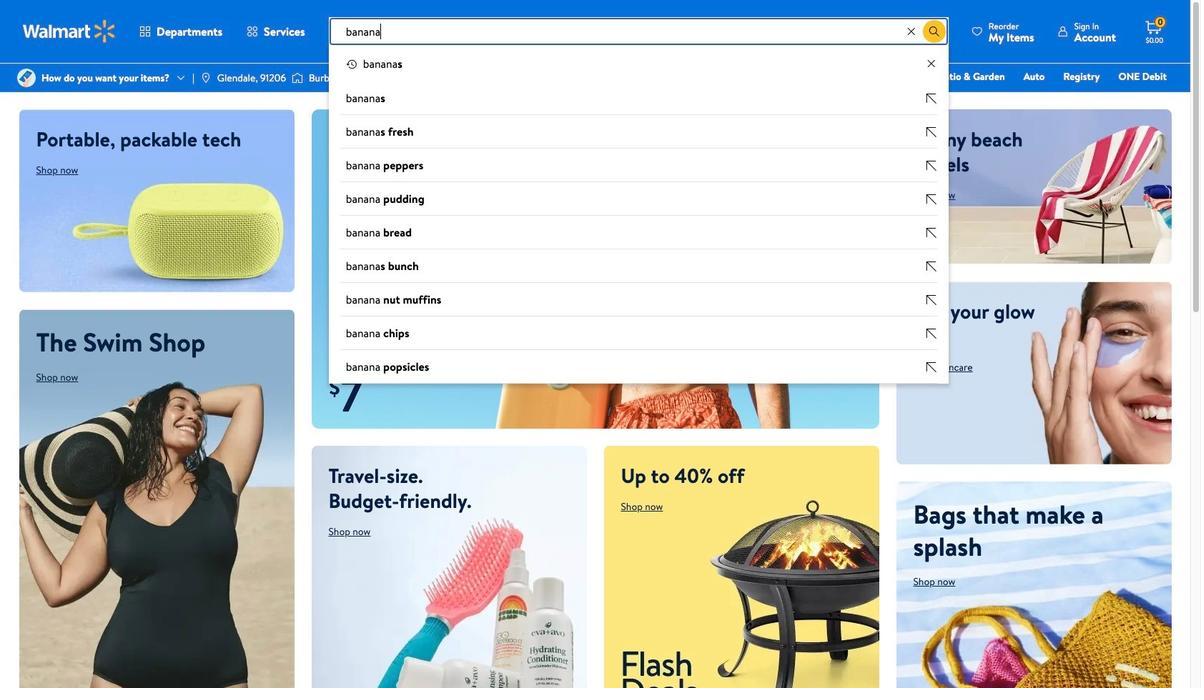 Task type: vqa. For each thing, say whether or not it's contained in the screenshot.
the Registry Link on the top right
no



Task type: describe. For each thing, give the bounding box(es) containing it.
update query to bananas fresh image
[[926, 127, 938, 138]]

search icon image
[[929, 26, 941, 37]]

update query to banana bread image
[[926, 228, 938, 239]]

update query to banana nut muffins image
[[926, 295, 938, 306]]

clear query image
[[926, 58, 938, 69]]

update query to banana pudding image
[[926, 194, 938, 205]]

Search search field
[[329, 17, 949, 46]]

update query to banana popsicles image
[[926, 362, 938, 374]]



Task type: locate. For each thing, give the bounding box(es) containing it.
Walmart Site-Wide search field
[[329, 17, 949, 384]]

0 horizontal spatial  image
[[17, 69, 36, 87]]

update query to banana chips image
[[926, 329, 938, 340]]

 image
[[200, 72, 212, 84]]

group
[[329, 46, 949, 384]]

clear search field text image
[[906, 25, 918, 37]]

1 horizontal spatial  image
[[292, 71, 303, 85]]

update query to bananas image
[[926, 93, 938, 105]]

 image
[[17, 69, 36, 87], [292, 71, 303, 85]]

update query to bananas bunch image
[[926, 261, 938, 273]]

update query to banana peppers image
[[926, 160, 938, 172]]

walmart image
[[23, 20, 116, 43]]



